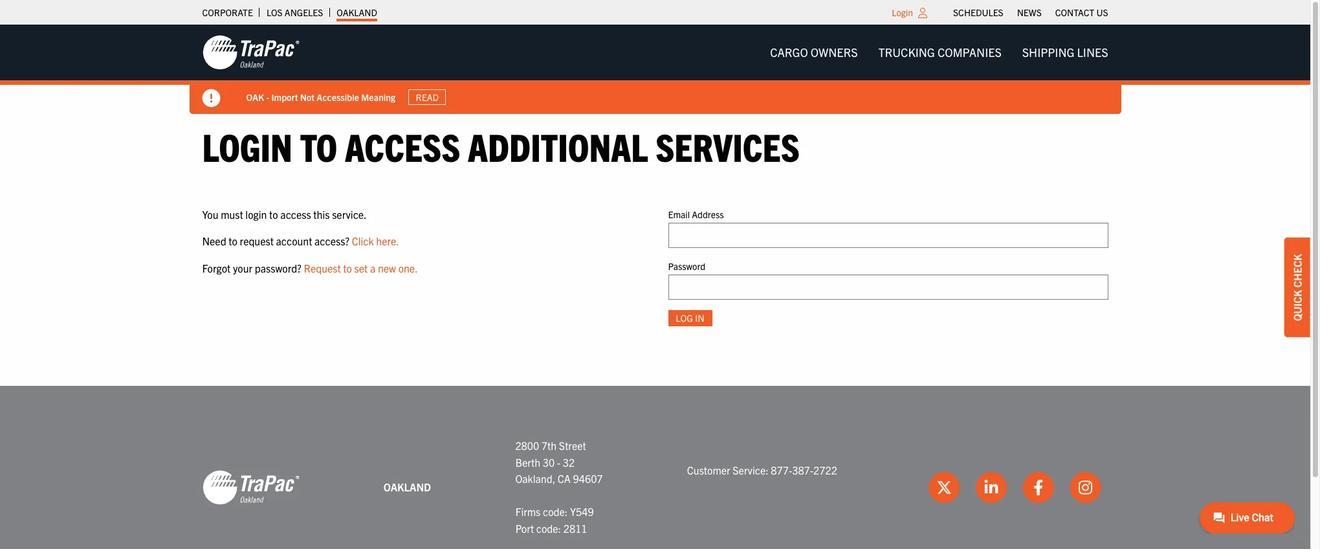 Task type: describe. For each thing, give the bounding box(es) containing it.
you
[[202, 208, 219, 221]]

light image
[[919, 8, 928, 18]]

menu bar containing schedules
[[947, 3, 1116, 21]]

1 vertical spatial code:
[[537, 522, 561, 535]]

password
[[669, 260, 706, 272]]

ca
[[558, 472, 571, 485]]

login for 'login' link
[[892, 6, 914, 18]]

login
[[246, 208, 267, 221]]

schedules link
[[954, 3, 1004, 21]]

oak - import not accessible meaning
[[246, 91, 396, 103]]

Email Address text field
[[669, 223, 1109, 248]]

- inside 2800 7th street berth 30 - 32 oakland, ca 94607
[[557, 456, 561, 469]]

los angeles
[[267, 6, 323, 18]]

access
[[281, 208, 311, 221]]

need
[[202, 235, 226, 247]]

click
[[352, 235, 374, 247]]

trucking companies
[[879, 45, 1002, 60]]

877-
[[771, 464, 793, 477]]

read link
[[409, 89, 446, 105]]

schedules
[[954, 6, 1004, 18]]

click here. link
[[352, 235, 399, 247]]

you must login to access this service.
[[202, 208, 367, 221]]

oakland,
[[516, 472, 556, 485]]

none submit inside "login to access additional services" main content
[[669, 310, 713, 326]]

a
[[370, 261, 376, 274]]

account
[[276, 235, 312, 247]]

to right login
[[269, 208, 278, 221]]

services
[[656, 122, 800, 170]]

cargo owners
[[771, 45, 858, 60]]

port
[[516, 522, 534, 535]]

oak
[[246, 91, 264, 103]]

email
[[669, 208, 690, 220]]

quick check link
[[1285, 238, 1311, 337]]

not
[[300, 91, 315, 103]]

email address
[[669, 208, 724, 220]]

access?
[[315, 235, 350, 247]]

login to access additional services
[[202, 122, 800, 170]]

cargo owners link
[[760, 39, 869, 66]]

request
[[240, 235, 274, 247]]

request
[[304, 261, 341, 274]]

2800
[[516, 439, 539, 452]]

0 vertical spatial -
[[266, 91, 269, 103]]

login to access additional services main content
[[189, 122, 1122, 347]]

oakland link
[[337, 3, 377, 21]]



Task type: locate. For each thing, give the bounding box(es) containing it.
password?
[[255, 261, 302, 274]]

to down oak - import not accessible meaning
[[300, 122, 337, 170]]

None submit
[[669, 310, 713, 326]]

1 oakland image from the top
[[202, 34, 299, 71]]

footer containing 2800 7th street
[[0, 386, 1311, 549]]

code: up 2811
[[543, 505, 568, 518]]

0 vertical spatial code:
[[543, 505, 568, 518]]

to left set
[[343, 261, 352, 274]]

set
[[355, 261, 368, 274]]

1 vertical spatial oakland
[[384, 480, 431, 493]]

additional
[[468, 122, 648, 170]]

corporate link
[[202, 3, 253, 21]]

Password password field
[[669, 275, 1109, 300]]

shipping lines
[[1023, 45, 1109, 60]]

read
[[416, 91, 439, 103]]

trucking
[[879, 45, 935, 60]]

cargo
[[771, 45, 809, 60]]

0 vertical spatial menu bar
[[947, 3, 1116, 21]]

forgot your password? request to set a new one.
[[202, 261, 418, 274]]

1 vertical spatial menu bar
[[760, 39, 1119, 66]]

1 vertical spatial oakland image
[[202, 469, 299, 506]]

0 horizontal spatial -
[[266, 91, 269, 103]]

owners
[[811, 45, 858, 60]]

solid image
[[202, 89, 220, 107]]

shipping
[[1023, 45, 1075, 60]]

service:
[[733, 464, 769, 477]]

here.
[[376, 235, 399, 247]]

accessible
[[317, 91, 359, 103]]

to right need
[[229, 235, 238, 247]]

one.
[[399, 261, 418, 274]]

1 horizontal spatial oakland
[[384, 480, 431, 493]]

street
[[559, 439, 586, 452]]

2811
[[564, 522, 588, 535]]

contact us link
[[1056, 3, 1109, 21]]

32
[[563, 456, 575, 469]]

login inside main content
[[202, 122, 293, 170]]

quick
[[1292, 290, 1305, 321]]

trucking companies link
[[869, 39, 1013, 66]]

login left light image
[[892, 6, 914, 18]]

0 horizontal spatial oakland
[[337, 6, 377, 18]]

must
[[221, 208, 243, 221]]

2722
[[814, 464, 838, 477]]

need to request account access? click here.
[[202, 235, 399, 247]]

menu bar
[[947, 3, 1116, 21], [760, 39, 1119, 66]]

contact us
[[1056, 6, 1109, 18]]

94607
[[573, 472, 603, 485]]

this
[[314, 208, 330, 221]]

customer service: 877-387-2722
[[688, 464, 838, 477]]

shipping lines link
[[1013, 39, 1119, 66]]

news
[[1018, 6, 1042, 18]]

los
[[267, 6, 283, 18]]

corporate
[[202, 6, 253, 18]]

lines
[[1078, 45, 1109, 60]]

check
[[1292, 254, 1305, 288]]

code:
[[543, 505, 568, 518], [537, 522, 561, 535]]

1 horizontal spatial -
[[557, 456, 561, 469]]

forgot
[[202, 261, 231, 274]]

meaning
[[361, 91, 396, 103]]

request to set a new one. link
[[304, 261, 418, 274]]

angeles
[[285, 6, 323, 18]]

login for login to access additional services
[[202, 122, 293, 170]]

firms code:  y549 port code:  2811
[[516, 505, 594, 535]]

387-
[[793, 464, 814, 477]]

0 vertical spatial login
[[892, 6, 914, 18]]

1 horizontal spatial login
[[892, 6, 914, 18]]

- right 30
[[557, 456, 561, 469]]

0 vertical spatial oakland
[[337, 6, 377, 18]]

berth
[[516, 456, 541, 469]]

address
[[692, 208, 724, 220]]

companies
[[938, 45, 1002, 60]]

1 vertical spatial login
[[202, 122, 293, 170]]

- right "oak"
[[266, 91, 269, 103]]

login down "oak"
[[202, 122, 293, 170]]

firms
[[516, 505, 541, 518]]

to
[[300, 122, 337, 170], [269, 208, 278, 221], [229, 235, 238, 247], [343, 261, 352, 274]]

2 oakland image from the top
[[202, 469, 299, 506]]

-
[[266, 91, 269, 103], [557, 456, 561, 469]]

menu bar containing cargo owners
[[760, 39, 1119, 66]]

menu bar down light image
[[760, 39, 1119, 66]]

us
[[1097, 6, 1109, 18]]

your
[[233, 261, 253, 274]]

30
[[543, 456, 555, 469]]

access
[[345, 122, 461, 170]]

import
[[272, 91, 298, 103]]

customer
[[688, 464, 731, 477]]

0 horizontal spatial login
[[202, 122, 293, 170]]

news link
[[1018, 3, 1042, 21]]

1 vertical spatial -
[[557, 456, 561, 469]]

0 vertical spatial oakland image
[[202, 34, 299, 71]]

y549
[[570, 505, 594, 518]]

login link
[[892, 6, 914, 18]]

login
[[892, 6, 914, 18], [202, 122, 293, 170]]

los angeles link
[[267, 3, 323, 21]]

banner
[[0, 25, 1321, 114]]

banner containing cargo owners
[[0, 25, 1321, 114]]

new
[[378, 261, 396, 274]]

quick check
[[1292, 254, 1305, 321]]

menu bar up shipping
[[947, 3, 1116, 21]]

2800 7th street berth 30 - 32 oakland, ca 94607
[[516, 439, 603, 485]]

footer
[[0, 386, 1311, 549]]

menu bar inside banner
[[760, 39, 1119, 66]]

service.
[[332, 208, 367, 221]]

oakland image
[[202, 34, 299, 71], [202, 469, 299, 506]]

code: right port
[[537, 522, 561, 535]]

contact
[[1056, 6, 1095, 18]]

7th
[[542, 439, 557, 452]]

oakland
[[337, 6, 377, 18], [384, 480, 431, 493]]



Task type: vqa. For each thing, say whether or not it's contained in the screenshot.
Oakland Link
yes



